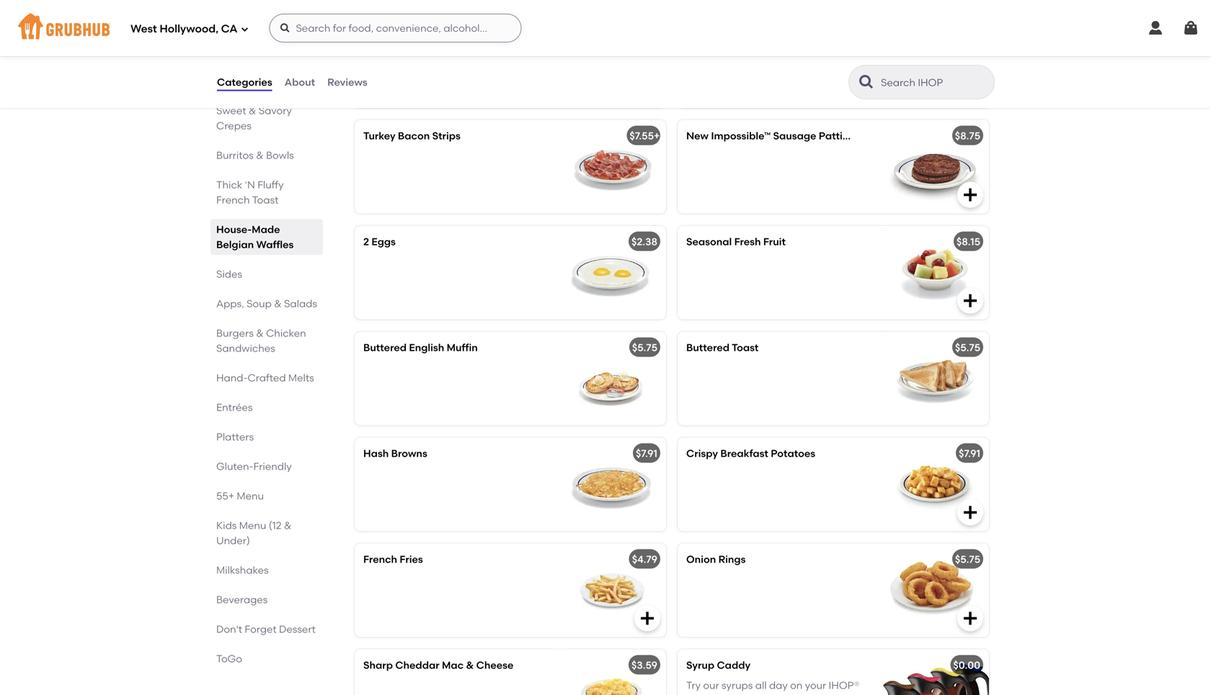 Task type: describe. For each thing, give the bounding box(es) containing it.
all
[[755, 680, 767, 692]]

under)
[[216, 535, 250, 547]]

2 eggs
[[363, 236, 396, 248]]

friendly
[[253, 461, 292, 473]]

& right mac
[[466, 659, 474, 672]]

pork sausage links image
[[558, 14, 666, 108]]

1 horizontal spatial toast
[[732, 342, 759, 354]]

new impossible™ sausage patties from plants (2) image
[[881, 120, 989, 214]]

free
[[756, 694, 775, 696]]

sharp
[[363, 659, 393, 672]]

high-
[[790, 694, 815, 696]]

55+ menu
[[216, 490, 264, 502]]

ca
[[221, 22, 238, 35]]

& left bowls
[[256, 149, 264, 161]]

toast inside 'thick 'n fluffy french toast'
[[252, 194, 279, 206]]

onion rings
[[686, 553, 746, 566]]

bowls
[[266, 149, 294, 161]]

strips
[[432, 130, 461, 142]]

burritos & bowls
[[216, 149, 294, 161]]

english
[[409, 342, 444, 354]]

don't forget dessert
[[216, 624, 316, 636]]

sausage inside pork sausage links button
[[388, 24, 431, 36]]

house-
[[216, 223, 252, 236]]

syrups
[[722, 680, 753, 692]]

pork sausage links
[[363, 24, 459, 36]]

sweet
[[216, 105, 246, 117]]

milkshakes
[[216, 564, 269, 577]]

$2.38
[[631, 236, 657, 248]]

main navigation navigation
[[0, 0, 1211, 56]]

now
[[733, 694, 754, 696]]

breakfast
[[720, 448, 768, 460]]

hash
[[363, 448, 389, 460]]

your
[[805, 680, 826, 692]]

menu for kids
[[239, 520, 266, 532]]

buttered for buttered english muffin
[[363, 342, 407, 354]]

+
[[654, 130, 660, 142]]

soup
[[247, 298, 272, 310]]

links
[[434, 24, 459, 36]]

fries
[[400, 553, 423, 566]]

burritos
[[216, 149, 254, 161]]

new impossible™ sausage patties from plants (2)
[[686, 130, 928, 142]]

crispy breakfast potatoes image
[[881, 438, 989, 532]]

$3.59
[[631, 659, 657, 672]]

gluten-friendly
[[216, 461, 292, 473]]

west
[[130, 22, 157, 35]]

hand-crafted melts
[[216, 372, 314, 384]]

togo tab
[[216, 652, 317, 667]]

browns
[[391, 448, 427, 460]]

apps, soup & salads
[[216, 298, 317, 310]]

$7.55
[[630, 130, 654, 142]]

hash browns image
[[558, 438, 666, 532]]

categories
[[217, 76, 272, 88]]

seasonal
[[686, 236, 732, 248]]

sandwiches
[[216, 342, 275, 355]]

seasonal fresh fruit image
[[881, 226, 989, 320]]

sides tab
[[216, 267, 317, 282]]

$8.15
[[956, 236, 980, 248]]

& inside burgers & chicken sandwiches
[[256, 327, 264, 340]]

day
[[769, 680, 788, 692]]

gluten-friendly tab
[[216, 459, 317, 474]]

gluten-
[[216, 461, 253, 473]]

Search IHOP search field
[[879, 76, 990, 89]]

mac
[[442, 659, 464, 672]]

belgian
[[216, 239, 254, 251]]

& right soup
[[274, 298, 282, 310]]

favorites,
[[686, 694, 731, 696]]

rings
[[718, 553, 746, 566]]

pork
[[363, 24, 386, 36]]

(2)
[[915, 130, 928, 142]]

turkey bacon strips
[[363, 130, 461, 142]]

west hollywood, ca
[[130, 22, 238, 35]]

buttered toast image
[[881, 332, 989, 426]]

house-made belgian waffles
[[216, 223, 294, 251]]

of
[[778, 694, 787, 696]]

burritos & bowls tab
[[216, 148, 317, 163]]

eggs
[[371, 236, 396, 248]]

seasonal fresh fruit
[[686, 236, 786, 248]]

potatoes
[[771, 448, 815, 460]]

2 eggs image
[[558, 226, 666, 320]]

$8.75
[[955, 130, 980, 142]]

salads
[[284, 298, 317, 310]]

$4.79
[[632, 553, 657, 566]]

syrup caddy image
[[881, 650, 989, 696]]



Task type: vqa. For each thing, say whether or not it's contained in the screenshot.
Syrup Addition Choose
no



Task type: locate. For each thing, give the bounding box(es) containing it.
svg image for fruit
[[962, 292, 979, 309]]

kids
[[216, 520, 237, 532]]

kids menu (12 & under) tab
[[216, 518, 317, 549]]

crispy
[[686, 448, 718, 460]]

our
[[703, 680, 719, 692]]

forget
[[245, 624, 277, 636]]

kids menu (12 & under)
[[216, 520, 292, 547]]

sweet & savory crepes
[[216, 105, 292, 132]]

fluffy
[[258, 179, 284, 191]]

& inside sweet & savory crepes
[[249, 105, 256, 117]]

1 vertical spatial toast
[[732, 342, 759, 354]]

categories button
[[216, 56, 273, 108]]

svg image inside main navigation navigation
[[240, 25, 249, 34]]

0 vertical spatial sausage
[[388, 24, 431, 36]]

svg image for potatoes
[[962, 504, 979, 521]]

$5.75 for onion rings
[[955, 553, 980, 566]]

search icon image
[[858, 74, 875, 91]]

platters tab
[[216, 430, 317, 445]]

1 buttered from the left
[[363, 342, 407, 354]]

& right (12
[[284, 520, 292, 532]]

burgers & chicken sandwiches tab
[[216, 326, 317, 356]]

0 horizontal spatial buttered
[[363, 342, 407, 354]]

sausage
[[388, 24, 431, 36], [773, 130, 816, 142]]

svg image
[[240, 25, 249, 34], [962, 186, 979, 204], [962, 292, 979, 309], [962, 504, 979, 521], [639, 610, 656, 627]]

0 vertical spatial french
[[216, 194, 250, 206]]

$7.55 +
[[630, 130, 660, 142]]

burgers
[[216, 327, 254, 340]]

1 horizontal spatial $7.91
[[959, 448, 980, 460]]

0 horizontal spatial french
[[216, 194, 250, 206]]

thick 'n fluffy french toast
[[216, 179, 284, 206]]

1 horizontal spatial buttered
[[686, 342, 730, 354]]

french fries
[[363, 553, 423, 566]]

thick 'n fluffy french toast tab
[[216, 177, 317, 208]]

cheddar
[[395, 659, 439, 672]]

0 horizontal spatial $7.91
[[636, 448, 657, 460]]

reviews button
[[327, 56, 368, 108]]

pork sausage links button
[[355, 14, 666, 108]]

$5.75
[[632, 342, 657, 354], [955, 342, 980, 354], [955, 553, 980, 566]]

bacon
[[398, 130, 430, 142]]

1 vertical spatial sausage
[[773, 130, 816, 142]]

(12
[[269, 520, 282, 532]]

crafted
[[248, 372, 286, 384]]

menu for 55+
[[237, 490, 264, 502]]

burgers & chicken sandwiches
[[216, 327, 306, 355]]

1 horizontal spatial french
[[363, 553, 397, 566]]

1 vertical spatial french
[[363, 553, 397, 566]]

platters
[[216, 431, 254, 443]]

dessert
[[279, 624, 316, 636]]

sharp cheddar mac & cheese
[[363, 659, 514, 672]]

apps, soup & salads tab
[[216, 296, 317, 311]]

buttered for buttered toast
[[686, 342, 730, 354]]

made
[[252, 223, 280, 236]]

fruit
[[763, 236, 786, 248]]

entrées tab
[[216, 400, 317, 415]]

sausage left patties
[[773, 130, 816, 142]]

1 vertical spatial menu
[[239, 520, 266, 532]]

syrup caddy
[[686, 659, 750, 672]]

svg image
[[1147, 19, 1164, 37], [1182, 19, 1199, 37], [279, 22, 291, 34], [962, 610, 979, 627]]

muffin
[[447, 342, 478, 354]]

&
[[249, 105, 256, 117], [256, 149, 264, 161], [274, 298, 282, 310], [256, 327, 264, 340], [284, 520, 292, 532], [466, 659, 474, 672]]

house-made belgian waffles tab
[[216, 222, 317, 252]]

apps,
[[216, 298, 244, 310]]

sweet & savory crepes tab
[[216, 103, 317, 133]]

thick
[[216, 179, 242, 191]]

menu left (12
[[239, 520, 266, 532]]

buttered english muffin
[[363, 342, 478, 354]]

caddy
[[717, 659, 750, 672]]

hand-
[[216, 372, 248, 384]]

new
[[686, 130, 709, 142]]

plants
[[881, 130, 912, 142]]

$7.91
[[636, 448, 657, 460], [959, 448, 980, 460]]

beverages
[[216, 594, 268, 606]]

waffles
[[256, 239, 294, 251]]

menu right 55+
[[237, 490, 264, 502]]

turkey bacon strips image
[[558, 120, 666, 214]]

milkshakes tab
[[216, 563, 317, 578]]

french left fries
[[363, 553, 397, 566]]

crepes
[[216, 120, 252, 132]]

$7.91 for hash browns
[[636, 448, 657, 460]]

Search for food, convenience, alcohol... search field
[[269, 14, 522, 43]]

& right sweet
[[249, 105, 256, 117]]

1 horizontal spatial sausage
[[773, 130, 816, 142]]

55+
[[216, 490, 234, 502]]

sides
[[216, 268, 242, 280]]

menu
[[237, 490, 264, 502], [239, 520, 266, 532]]

onion
[[686, 553, 716, 566]]

try our syrups all day on your ihop® favorites, now free of high-fructos
[[686, 680, 859, 696]]

entrées
[[216, 402, 253, 414]]

turkey
[[363, 130, 395, 142]]

melts
[[288, 372, 314, 384]]

0 horizontal spatial sausage
[[388, 24, 431, 36]]

2 $7.91 from the left
[[959, 448, 980, 460]]

onion rings image
[[881, 544, 989, 637]]

chicken
[[266, 327, 306, 340]]

buttered english muffin image
[[558, 332, 666, 426]]

don't
[[216, 624, 242, 636]]

slice of ham image
[[881, 14, 989, 108]]

about button
[[284, 56, 316, 108]]

$7.91 for crispy breakfast potatoes
[[959, 448, 980, 460]]

togo
[[216, 653, 242, 665]]

hollywood,
[[160, 22, 218, 35]]

impossible™
[[711, 130, 771, 142]]

don't forget dessert tab
[[216, 622, 317, 637]]

0 vertical spatial menu
[[237, 490, 264, 502]]

menu inside kids menu (12 & under)
[[239, 520, 266, 532]]

$5.75 for buttered toast
[[955, 342, 980, 354]]

1 $7.91 from the left
[[636, 448, 657, 460]]

hand-crafted melts tab
[[216, 371, 317, 386]]

reviews
[[327, 76, 367, 88]]

'n
[[245, 179, 255, 191]]

sausage right pork
[[388, 24, 431, 36]]

cheese
[[476, 659, 514, 672]]

from
[[856, 130, 879, 142]]

beverages tab
[[216, 593, 317, 608]]

crispy breakfast potatoes
[[686, 448, 815, 460]]

french inside 'thick 'n fluffy french toast'
[[216, 194, 250, 206]]

fresh
[[734, 236, 761, 248]]

2 buttered from the left
[[686, 342, 730, 354]]

0 vertical spatial toast
[[252, 194, 279, 206]]

2
[[363, 236, 369, 248]]

svg image for sausage
[[962, 186, 979, 204]]

$0.00
[[953, 659, 980, 672]]

55+ menu tab
[[216, 489, 317, 504]]

& up sandwiches
[[256, 327, 264, 340]]

$5.75 for buttered english muffin
[[632, 342, 657, 354]]

french fries image
[[558, 544, 666, 637]]

0 horizontal spatial toast
[[252, 194, 279, 206]]

about
[[284, 76, 315, 88]]

& inside kids menu (12 & under)
[[284, 520, 292, 532]]

hash browns
[[363, 448, 427, 460]]

french down thick
[[216, 194, 250, 206]]

syrup
[[686, 659, 714, 672]]

buttered
[[363, 342, 407, 354], [686, 342, 730, 354]]

try
[[686, 680, 701, 692]]

sharp cheddar mac & cheese image
[[558, 650, 666, 696]]



